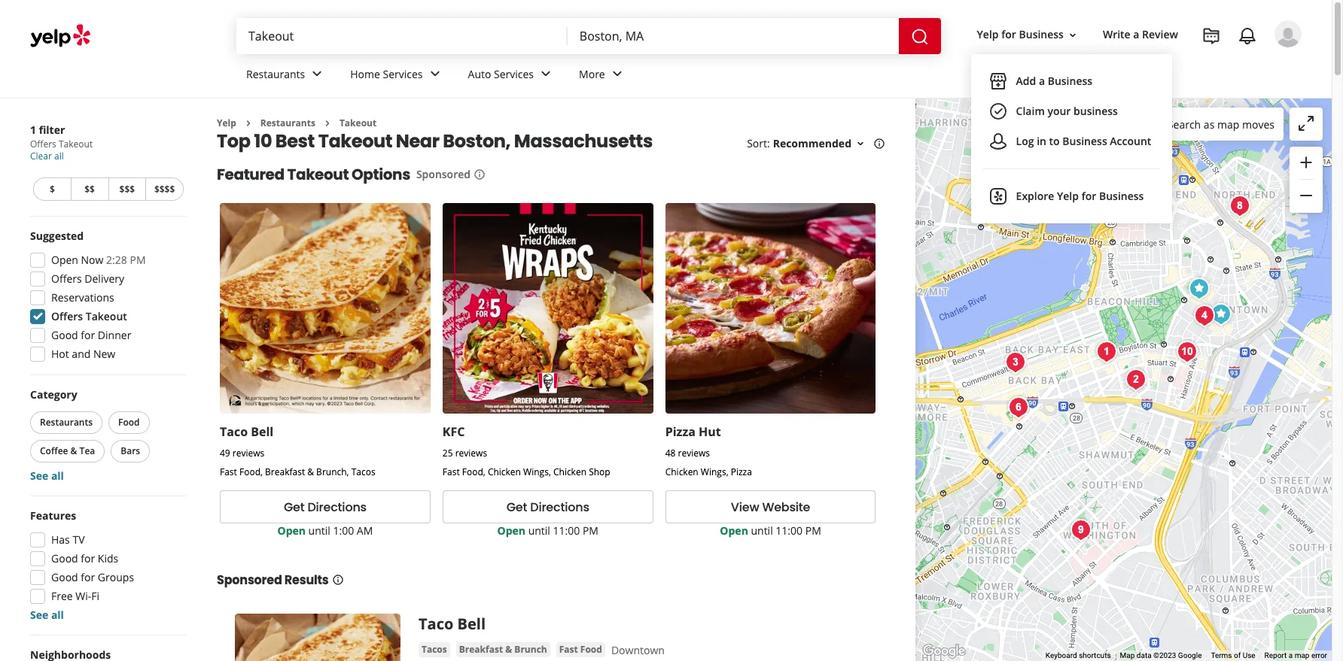 Task type: vqa. For each thing, say whether or not it's contained in the screenshot.


Task type: describe. For each thing, give the bounding box(es) containing it.
24 chevron down v2 image for restaurants
[[308, 65, 326, 83]]

& for breakfast
[[506, 644, 512, 657]]

home services link
[[338, 54, 456, 98]]

16 chevron right v2 image
[[322, 117, 334, 129]]

for for kids
[[81, 552, 95, 566]]

yelp for yelp link
[[217, 117, 236, 130]]

downtown
[[611, 644, 665, 658]]

takeout inside "group"
[[86, 310, 127, 324]]

$$ button
[[71, 178, 108, 201]]

greco image
[[1001, 348, 1031, 378]]

map data ©2023 google
[[1120, 652, 1202, 661]]

search as map moves
[[1168, 117, 1275, 131]]

add
[[1016, 74, 1037, 88]]

takeout link
[[340, 117, 377, 130]]

24 friends v2 image
[[989, 133, 1007, 151]]

see all for features
[[30, 609, 64, 623]]

see for category
[[30, 469, 48, 484]]

use
[[1243, 652, 1256, 661]]

©2023
[[1154, 652, 1177, 661]]

kfc
[[443, 424, 465, 441]]

see all button for category
[[30, 469, 64, 484]]

log
[[1016, 134, 1034, 149]]

view website link
[[666, 491, 876, 524]]

sponsored for sponsored results
[[217, 573, 282, 590]]

2 vertical spatial yelp
[[1057, 189, 1079, 204]]

services for home services
[[383, 67, 423, 81]]

notifications image
[[1239, 27, 1257, 45]]

taco bell
[[419, 615, 486, 635]]

tacos link
[[419, 643, 450, 658]]

category
[[30, 388, 77, 402]]

brunch
[[515, 644, 547, 657]]

near
[[396, 129, 440, 154]]

breakfast inside button
[[459, 644, 503, 657]]

get for 25
[[507, 499, 527, 516]]

group containing features
[[26, 509, 187, 624]]

tacos button
[[419, 643, 450, 658]]

breakfast inside taco bell 49 reviews fast food, breakfast & brunch, tacos
[[265, 466, 305, 479]]

takeout up options
[[318, 129, 392, 154]]

none field near
[[580, 28, 887, 44]]

shop
[[589, 466, 611, 479]]

good for kids
[[51, 552, 118, 566]]

1:00
[[333, 524, 354, 539]]

yelp for business
[[977, 27, 1064, 42]]

moon & flower house -boston image
[[1172, 337, 1202, 368]]

massachusetts
[[514, 129, 653, 154]]

49
[[220, 448, 230, 460]]

directions for kfc
[[530, 499, 590, 516]]

offers for offers takeout
[[51, 310, 83, 324]]

kids
[[98, 552, 118, 566]]

1 vertical spatial restaurants
[[260, 117, 315, 130]]

$$$
[[119, 183, 135, 196]]

business up claim your business
[[1048, 74, 1093, 88]]

pressed cafe image
[[1004, 393, 1034, 423]]

new
[[93, 347, 115, 361]]

food button
[[108, 412, 150, 435]]

bell for taco bell 49 reviews fast food, breakfast & brunch, tacos
[[251, 424, 274, 441]]

error
[[1312, 652, 1328, 661]]

11:00 for directions
[[553, 524, 580, 539]]

& inside taco bell 49 reviews fast food, breakfast & brunch, tacos
[[307, 466, 314, 479]]

suggested
[[30, 229, 84, 243]]

breakfast & brunch button
[[456, 643, 550, 658]]

1 horizontal spatial 16 info v2 image
[[874, 138, 886, 150]]

featured takeout options
[[217, 164, 410, 186]]

fi
[[91, 590, 99, 604]]

1 vertical spatial food
[[581, 644, 602, 657]]

options
[[352, 164, 410, 186]]

a for write
[[1134, 27, 1140, 42]]

for for dinner
[[81, 328, 95, 343]]

pauli's image
[[1225, 191, 1255, 221]]

tacos inside taco bell 49 reviews fast food, breakfast & brunch, tacos
[[351, 466, 376, 479]]

16 chevron down v2 image
[[855, 138, 867, 150]]

business
[[1074, 104, 1118, 119]]

48
[[666, 448, 676, 460]]

claim your business button
[[983, 97, 1160, 127]]

explore yelp for business
[[1016, 189, 1144, 204]]

0 horizontal spatial taco bell link
[[220, 424, 274, 441]]

account
[[1110, 134, 1152, 149]]

business right the to
[[1063, 134, 1108, 149]]

open for pizza hut
[[720, 524, 748, 539]]

1 chicken from the left
[[488, 466, 521, 479]]

explore yelp for business button
[[983, 182, 1160, 212]]

search
[[1168, 117, 1201, 131]]

subway image
[[1184, 274, 1214, 304]]

tv
[[73, 533, 85, 548]]

taco bell 49 reviews fast food, breakfast & brunch, tacos
[[220, 424, 376, 479]]

see for features
[[30, 609, 48, 623]]

user actions element
[[965, 19, 1323, 224]]

Find text field
[[249, 28, 556, 44]]

directions for taco bell
[[308, 499, 367, 516]]

hot
[[51, 347, 69, 361]]

bacco's fine foods image
[[1092, 337, 1122, 368]]

bars button
[[111, 441, 150, 463]]

24 chevron down v2 image for more
[[608, 65, 626, 83]]

good for groups
[[51, 571, 134, 585]]

shortcuts
[[1079, 652, 1111, 661]]

24 claim v2 image
[[989, 103, 1007, 121]]

auto services link
[[456, 54, 567, 98]]

sponsored results
[[217, 573, 329, 590]]

good for dinner
[[51, 328, 131, 343]]

map for moves
[[1218, 117, 1240, 131]]

fast inside taco bell 49 reviews fast food, breakfast & brunch, tacos
[[220, 466, 237, 479]]

clear
[[30, 150, 52, 163]]

google
[[1179, 652, 1202, 661]]

see all for category
[[30, 469, 64, 484]]

offers for offers delivery
[[51, 272, 82, 286]]

am
[[357, 524, 373, 539]]

24 yelp for biz v2 image
[[989, 188, 1007, 206]]

review
[[1143, 27, 1179, 42]]

all inside 1 filter offers takeout clear all
[[54, 150, 64, 163]]

& for coffee
[[70, 445, 77, 458]]

1 vertical spatial 16 info v2 image
[[332, 575, 344, 587]]

projects image
[[1203, 27, 1221, 45]]

hut
[[699, 424, 721, 441]]

view
[[731, 499, 759, 516]]

boston,
[[443, 129, 511, 154]]

website
[[762, 499, 811, 516]]

log in to business account button
[[983, 127, 1160, 157]]

map for error
[[1295, 652, 1310, 661]]

24 add biz v2 image
[[989, 73, 1007, 91]]

home
[[350, 67, 380, 81]]

report a map error link
[[1265, 652, 1328, 661]]

clear all link
[[30, 150, 64, 163]]

yelp for yelp for business
[[977, 27, 999, 42]]

sort:
[[747, 137, 770, 151]]

kfc 25 reviews fast food, chicken wings, chicken shop
[[443, 424, 611, 479]]

has tv
[[51, 533, 85, 548]]

open until 1:00 am
[[278, 524, 373, 539]]

for for groups
[[81, 571, 95, 585]]

search image
[[911, 28, 929, 46]]

business left 16 chevron down v2 icon at the right of the page
[[1019, 27, 1064, 42]]

coffee & tea
[[40, 445, 95, 458]]

moves
[[1243, 117, 1275, 131]]

map region
[[824, 81, 1344, 662]]

none field find
[[249, 28, 556, 44]]

open now 2:28 pm
[[51, 253, 146, 267]]

brad k. image
[[1275, 20, 1302, 47]]

fast inside button
[[559, 644, 578, 657]]

free wi-fi
[[51, 590, 99, 604]]

food inside "group"
[[118, 416, 140, 429]]

view website
[[731, 499, 811, 516]]

fast food button
[[556, 643, 605, 658]]

10
[[254, 129, 272, 154]]

food, inside taco bell 49 reviews fast food, breakfast & brunch, tacos
[[239, 466, 263, 479]]

more link
[[567, 54, 638, 98]]



Task type: locate. For each thing, give the bounding box(es) containing it.
takeout down filter
[[59, 138, 93, 151]]

3 until from the left
[[751, 524, 773, 539]]

terms of use link
[[1211, 652, 1256, 661]]

1 horizontal spatial yelp
[[977, 27, 999, 42]]

open until 11:00 pm for website
[[720, 524, 821, 539]]

1 vertical spatial yelp
[[217, 117, 236, 130]]

2 get directions from the left
[[507, 499, 590, 516]]

yelp up the 24 add biz v2 image
[[977, 27, 999, 42]]

coffee & tea button
[[30, 441, 105, 463]]

features
[[30, 509, 76, 523]]

open until 11:00 pm
[[497, 524, 599, 539], [720, 524, 821, 539]]

directions
[[308, 499, 367, 516], [530, 499, 590, 516]]

0 vertical spatial offers
[[30, 138, 56, 151]]

1 11:00 from the left
[[553, 524, 580, 539]]

2:28
[[106, 253, 127, 267]]

0 horizontal spatial food
[[118, 416, 140, 429]]

taco up tacos button
[[419, 615, 454, 635]]

get directions for bell
[[284, 499, 367, 516]]

3 good from the top
[[51, 571, 78, 585]]

1 horizontal spatial 11:00
[[776, 524, 803, 539]]

1 horizontal spatial tacos
[[422, 644, 447, 657]]

food,
[[239, 466, 263, 479], [462, 466, 486, 479]]

0 horizontal spatial chicken
[[488, 466, 521, 479]]

directions up 1:00
[[308, 499, 367, 516]]

until for 25
[[528, 524, 550, 539]]

$$
[[85, 183, 95, 196]]

services right home
[[383, 67, 423, 81]]

good for good for groups
[[51, 571, 78, 585]]

1 vertical spatial taco bell link
[[419, 615, 486, 635]]

zoom out image
[[1298, 187, 1316, 205]]

2 see all button from the top
[[30, 609, 64, 623]]

1 vertical spatial tacos
[[422, 644, 447, 657]]

all down free
[[51, 609, 64, 623]]

0 horizontal spatial 11:00
[[553, 524, 580, 539]]

pm right 2:28
[[130, 253, 146, 267]]

chicken inside pizza hut 48 reviews chicken wings, pizza
[[666, 466, 699, 479]]

for down offers takeout
[[81, 328, 95, 343]]

home services
[[350, 67, 423, 81]]

restaurants up 16 chevron right v2 image
[[246, 67, 305, 81]]

1 horizontal spatial fast
[[443, 466, 460, 479]]

group containing category
[[27, 388, 187, 484]]

reviews for view
[[678, 448, 710, 460]]

1 horizontal spatial taco bell link
[[419, 615, 486, 635]]

2 horizontal spatial a
[[1289, 652, 1293, 661]]

2 horizontal spatial 24 chevron down v2 image
[[608, 65, 626, 83]]

1 24 chevron down v2 image from the left
[[308, 65, 326, 83]]

takeout down best
[[287, 164, 349, 186]]

1 horizontal spatial get directions link
[[443, 491, 653, 524]]

1 horizontal spatial services
[[494, 67, 534, 81]]

2 directions from the left
[[530, 499, 590, 516]]

pm inside "group"
[[130, 253, 146, 267]]

for up good for groups
[[81, 552, 95, 566]]

taco bell link up the 49
[[220, 424, 274, 441]]

recommended button
[[773, 137, 867, 151]]

a for add
[[1039, 74, 1045, 88]]

yelp link
[[217, 117, 236, 130]]

0 vertical spatial see all button
[[30, 469, 64, 484]]

map left error
[[1295, 652, 1310, 661]]

all for features
[[51, 609, 64, 623]]

2 vertical spatial &
[[506, 644, 512, 657]]

services for auto services
[[494, 67, 534, 81]]

tacos inside tacos button
[[422, 644, 447, 657]]

in
[[1037, 134, 1047, 149]]

1 get directions link from the left
[[220, 491, 431, 524]]

0 horizontal spatial a
[[1039, 74, 1045, 88]]

see all button down free
[[30, 609, 64, 623]]

pizza
[[666, 424, 696, 441], [731, 466, 752, 479]]

offers delivery
[[51, 272, 124, 286]]

2 reviews from the left
[[455, 448, 487, 460]]

wings, inside pizza hut 48 reviews chicken wings, pizza
[[701, 466, 729, 479]]

Near text field
[[580, 28, 887, 44]]

bell inside taco bell 49 reviews fast food, breakfast & brunch, tacos
[[251, 424, 274, 441]]

a right write
[[1134, 27, 1140, 42]]

for down good for kids
[[81, 571, 95, 585]]

reviews for get
[[233, 448, 265, 460]]

good
[[51, 328, 78, 343], [51, 552, 78, 566], [51, 571, 78, 585]]

1 horizontal spatial a
[[1134, 27, 1140, 42]]

keyboard
[[1046, 652, 1077, 661]]

& left brunch
[[506, 644, 512, 657]]

taco bell image
[[1206, 300, 1236, 330]]

filter
[[39, 123, 65, 137]]

2 chicken from the left
[[553, 466, 587, 479]]

taco
[[220, 424, 248, 441], [419, 615, 454, 635]]

auto services
[[468, 67, 534, 81]]

&
[[70, 445, 77, 458], [307, 466, 314, 479], [506, 644, 512, 657]]

google image
[[920, 642, 969, 662]]

a inside add a business button
[[1039, 74, 1045, 88]]

pm for view
[[806, 524, 821, 539]]

taco for taco bell
[[419, 615, 454, 635]]

of
[[1234, 652, 1241, 661]]

1 vertical spatial sponsored
[[217, 573, 282, 590]]

0 horizontal spatial map
[[1218, 117, 1240, 131]]

24 chevron down v2 image
[[308, 65, 326, 83], [426, 65, 444, 83], [608, 65, 626, 83]]

tacos down taco bell
[[422, 644, 447, 657]]

breakfast down taco bell
[[459, 644, 503, 657]]

food, inside kfc 25 reviews fast food, chicken wings, chicken shop
[[462, 466, 486, 479]]

fast inside kfc 25 reviews fast food, chicken wings, chicken shop
[[443, 466, 460, 479]]

pizza up 48
[[666, 424, 696, 441]]

1 vertical spatial offers
[[51, 272, 82, 286]]

0 vertical spatial good
[[51, 328, 78, 343]]

reviews down pizza hut link
[[678, 448, 710, 460]]

offers takeout
[[51, 310, 127, 324]]

services inside 'link'
[[494, 67, 534, 81]]

chicken
[[488, 466, 521, 479], [553, 466, 587, 479], [666, 466, 699, 479]]

2 horizontal spatial yelp
[[1057, 189, 1079, 204]]

bell for taco bell
[[458, 615, 486, 635]]

hot and new
[[51, 347, 115, 361]]

1 vertical spatial pizza
[[731, 466, 752, 479]]

directions down shop
[[530, 499, 590, 516]]

0 horizontal spatial fast
[[220, 466, 237, 479]]

0 horizontal spatial yelp
[[217, 117, 236, 130]]

reviews inside pizza hut 48 reviews chicken wings, pizza
[[678, 448, 710, 460]]

all right clear
[[54, 150, 64, 163]]

2 vertical spatial a
[[1289, 652, 1293, 661]]

get down kfc 25 reviews fast food, chicken wings, chicken shop
[[507, 499, 527, 516]]

kfc link
[[443, 424, 465, 441]]

1 see all from the top
[[30, 469, 64, 484]]

open inside "group"
[[51, 253, 78, 267]]

until for bell
[[308, 524, 330, 539]]

0 horizontal spatial bell
[[251, 424, 274, 441]]

coffee
[[40, 445, 68, 458]]

0 vertical spatial sponsored
[[416, 167, 471, 182]]

reviews inside kfc 25 reviews fast food, chicken wings, chicken shop
[[455, 448, 487, 460]]

1 until from the left
[[308, 524, 330, 539]]

None field
[[249, 28, 556, 44], [580, 28, 887, 44]]

None search field
[[236, 18, 944, 54]]

0 horizontal spatial taco
[[220, 424, 248, 441]]

& left 'brunch,'
[[307, 466, 314, 479]]

until for hut
[[751, 524, 773, 539]]

group containing suggested
[[26, 229, 187, 367]]

get directions link for 25
[[443, 491, 653, 524]]

1 horizontal spatial until
[[528, 524, 550, 539]]

pizza hut 48 reviews chicken wings, pizza
[[666, 424, 752, 479]]

24 chevron down v2 image inside more link
[[608, 65, 626, 83]]

1 good from the top
[[51, 328, 78, 343]]

1 vertical spatial all
[[51, 469, 64, 484]]

good up free
[[51, 571, 78, 585]]

1 horizontal spatial directions
[[530, 499, 590, 516]]

2 see from the top
[[30, 609, 48, 623]]

log in to business account
[[1016, 134, 1152, 149]]

1 get from the left
[[284, 499, 305, 516]]

offers inside 1 filter offers takeout clear all
[[30, 138, 56, 151]]

1 horizontal spatial reviews
[[455, 448, 487, 460]]

1 vertical spatial see all button
[[30, 609, 64, 623]]

1 horizontal spatial wings,
[[701, 466, 729, 479]]

zoom in image
[[1298, 153, 1316, 171]]

0 horizontal spatial services
[[383, 67, 423, 81]]

0 horizontal spatial tacos
[[351, 466, 376, 479]]

2 none field from the left
[[580, 28, 887, 44]]

2 horizontal spatial fast
[[559, 644, 578, 657]]

0 vertical spatial see all
[[30, 469, 64, 484]]

good for good for kids
[[51, 552, 78, 566]]

featured
[[217, 164, 284, 186]]

reviews right 25
[[455, 448, 487, 460]]

1 horizontal spatial get
[[507, 499, 527, 516]]

wings, left shop
[[523, 466, 551, 479]]

takeout inside 1 filter offers takeout clear all
[[59, 138, 93, 151]]

$
[[50, 183, 55, 196]]

0 vertical spatial restaurants link
[[234, 54, 338, 98]]

a right the report
[[1289, 652, 1293, 661]]

1 vertical spatial bell
[[458, 615, 486, 635]]

0 horizontal spatial pizza
[[666, 424, 696, 441]]

none field up business categories element
[[580, 28, 887, 44]]

3 24 chevron down v2 image from the left
[[608, 65, 626, 83]]

3 reviews from the left
[[678, 448, 710, 460]]

1 horizontal spatial sponsored
[[416, 167, 471, 182]]

pizza up view at the bottom right of the page
[[731, 466, 752, 479]]

services left 24 chevron down v2 image
[[494, 67, 534, 81]]

food left downtown
[[581, 644, 602, 657]]

0 horizontal spatial until
[[308, 524, 330, 539]]

1 horizontal spatial get directions
[[507, 499, 590, 516]]

delivery
[[85, 272, 124, 286]]

lotus test kitchen image
[[1190, 301, 1220, 331]]

0 vertical spatial tacos
[[351, 466, 376, 479]]

pizza hut link
[[666, 424, 721, 441]]

has
[[51, 533, 70, 548]]

terms
[[1211, 652, 1233, 661]]

mike & patty's - boston image
[[1121, 365, 1151, 395]]

1 horizontal spatial open until 11:00 pm
[[720, 524, 821, 539]]

services
[[383, 67, 423, 81], [494, 67, 534, 81]]

0 horizontal spatial 16 info v2 image
[[332, 575, 344, 587]]

0 vertical spatial a
[[1134, 27, 1140, 42]]

good down has tv
[[51, 552, 78, 566]]

get directions link for bell
[[220, 491, 431, 524]]

25
[[443, 448, 453, 460]]

groups
[[98, 571, 134, 585]]

2 food, from the left
[[462, 466, 486, 479]]

see all button
[[30, 469, 64, 484], [30, 609, 64, 623]]

1 see all button from the top
[[30, 469, 64, 484]]

1 wings, from the left
[[523, 466, 551, 479]]

1 services from the left
[[383, 67, 423, 81]]

map
[[1120, 652, 1135, 661]]

all down coffee
[[51, 469, 64, 484]]

24 chevron down v2 image left auto
[[426, 65, 444, 83]]

1 horizontal spatial food,
[[462, 466, 486, 479]]

fast food link
[[556, 643, 605, 658]]

fast down 25
[[443, 466, 460, 479]]

0 vertical spatial all
[[54, 150, 64, 163]]

0 vertical spatial restaurants
[[246, 67, 305, 81]]

1 vertical spatial map
[[1295, 652, 1310, 661]]

1 horizontal spatial &
[[307, 466, 314, 479]]

2 services from the left
[[494, 67, 534, 81]]

pm for get
[[583, 524, 599, 539]]

1
[[30, 123, 36, 137]]

& left tea
[[70, 445, 77, 458]]

restaurants
[[246, 67, 305, 81], [260, 117, 315, 130], [40, 416, 93, 429]]

restaurants inside business categories element
[[246, 67, 305, 81]]

2 until from the left
[[528, 524, 550, 539]]

see all button down coffee
[[30, 469, 64, 484]]

for
[[1002, 27, 1017, 42], [1082, 189, 1097, 204], [81, 328, 95, 343], [81, 552, 95, 566], [81, 571, 95, 585]]

1 vertical spatial a
[[1039, 74, 1045, 88]]

a inside write a review link
[[1134, 27, 1140, 42]]

reviews inside taco bell 49 reviews fast food, breakfast & brunch, tacos
[[233, 448, 265, 460]]

restaurants link right 16 chevron right v2 image
[[260, 117, 315, 130]]

get directions link down kfc 25 reviews fast food, chicken wings, chicken shop
[[443, 491, 653, 524]]

taco up the 49
[[220, 424, 248, 441]]

open until 11:00 pm for directions
[[497, 524, 599, 539]]

takeout right 16 chevron right v2 icon
[[340, 117, 377, 130]]

1 vertical spatial restaurants link
[[260, 117, 315, 130]]

taco bell link up tacos button
[[419, 615, 486, 635]]

good for good for dinner
[[51, 328, 78, 343]]

24 chevron down v2 image
[[537, 65, 555, 83]]

2 horizontal spatial &
[[506, 644, 512, 657]]

tacos right 'brunch,'
[[351, 466, 376, 479]]

sponsored for sponsored
[[416, 167, 471, 182]]

3 chicken from the left
[[666, 466, 699, 479]]

1 get directions from the left
[[284, 499, 367, 516]]

0 horizontal spatial food,
[[239, 466, 263, 479]]

24 chevron down v2 image right more
[[608, 65, 626, 83]]

0 vertical spatial taco
[[220, 424, 248, 441]]

offers up reservations
[[51, 272, 82, 286]]

yelp right explore
[[1057, 189, 1079, 204]]

get directions down kfc 25 reviews fast food, chicken wings, chicken shop
[[507, 499, 590, 516]]

1 horizontal spatial pm
[[583, 524, 599, 539]]

get
[[284, 499, 305, 516], [507, 499, 527, 516]]

more
[[579, 67, 605, 81]]

add a business
[[1016, 74, 1093, 88]]

now
[[81, 253, 104, 267]]

16 info v2 image
[[474, 169, 486, 181]]

as
[[1204, 117, 1215, 131]]

get up open until 1:00 am
[[284, 499, 305, 516]]

2 see all from the top
[[30, 609, 64, 623]]

see all down coffee
[[30, 469, 64, 484]]

wings, down hut
[[701, 466, 729, 479]]

0 horizontal spatial get
[[284, 499, 305, 516]]

taco for taco bell 49 reviews fast food, breakfast & brunch, tacos
[[220, 424, 248, 441]]

0 vertical spatial bell
[[251, 424, 274, 441]]

24 chevron down v2 image for home services
[[426, 65, 444, 83]]

1 horizontal spatial chicken
[[553, 466, 587, 479]]

2 horizontal spatial chicken
[[666, 466, 699, 479]]

data
[[1137, 652, 1152, 661]]

0 horizontal spatial pm
[[130, 253, 146, 267]]

1 food, from the left
[[239, 466, 263, 479]]

1 vertical spatial taco
[[419, 615, 454, 635]]

0 horizontal spatial &
[[70, 445, 77, 458]]

write a review
[[1103, 27, 1179, 42]]

16 info v2 image right 16 chevron down v2 image
[[874, 138, 886, 150]]

map
[[1218, 117, 1240, 131], [1295, 652, 1310, 661]]

16 chevron down v2 image
[[1067, 29, 1079, 41]]

breakfast
[[265, 466, 305, 479], [459, 644, 503, 657]]

1 vertical spatial &
[[307, 466, 314, 479]]

get directions link
[[220, 491, 431, 524], [443, 491, 653, 524]]

top 10 best takeout near boston, massachusetts
[[217, 129, 653, 154]]

top
[[217, 129, 250, 154]]

open for taco bell
[[278, 524, 306, 539]]

offers down filter
[[30, 138, 56, 151]]

2 open until 11:00 pm from the left
[[720, 524, 821, 539]]

2 horizontal spatial until
[[751, 524, 773, 539]]

$$$$ button
[[146, 178, 184, 201]]

restaurants up coffee & tea
[[40, 416, 93, 429]]

0 horizontal spatial sponsored
[[217, 573, 282, 590]]

2 vertical spatial offers
[[51, 310, 83, 324]]

fast right brunch
[[559, 644, 578, 657]]

write
[[1103, 27, 1131, 42]]

0 vertical spatial &
[[70, 445, 77, 458]]

business categories element
[[234, 54, 1302, 98]]

fast down the 49
[[220, 466, 237, 479]]

reservations
[[51, 291, 114, 305]]

business down account in the right of the page
[[1100, 189, 1144, 204]]

explore
[[1016, 189, 1055, 204]]

24 chevron down v2 image left home
[[308, 65, 326, 83]]

restaurants link up 16 chevron right v2 image
[[234, 54, 338, 98]]

2 good from the top
[[51, 552, 78, 566]]

0 horizontal spatial 24 chevron down v2 image
[[308, 65, 326, 83]]

1 horizontal spatial breakfast
[[459, 644, 503, 657]]

breakfast & brunch link
[[456, 643, 550, 658]]

16 chevron right v2 image
[[242, 117, 254, 129]]

0 horizontal spatial breakfast
[[265, 466, 305, 479]]

1 directions from the left
[[308, 499, 367, 516]]

all for category
[[51, 469, 64, 484]]

1 horizontal spatial none field
[[580, 28, 887, 44]]

0 vertical spatial 16 info v2 image
[[874, 138, 886, 150]]

wings, inside kfc 25 reviews fast food, chicken wings, chicken shop
[[523, 466, 551, 479]]

tea
[[80, 445, 95, 458]]

for for business
[[1002, 27, 1017, 42]]

1 none field from the left
[[249, 28, 556, 44]]

0 vertical spatial taco bell link
[[220, 424, 274, 441]]

11:00
[[553, 524, 580, 539], [776, 524, 803, 539]]

1 see from the top
[[30, 469, 48, 484]]

0 vertical spatial pizza
[[666, 424, 696, 441]]

bars
[[121, 445, 140, 458]]

1 reviews from the left
[[233, 448, 265, 460]]

map right as
[[1218, 117, 1240, 131]]

a for report
[[1289, 652, 1293, 661]]

see all button for features
[[30, 609, 64, 623]]

1 open until 11:00 pm from the left
[[497, 524, 599, 539]]

takeout
[[340, 117, 377, 130], [318, 129, 392, 154], [59, 138, 93, 151], [287, 164, 349, 186], [86, 310, 127, 324]]

1 horizontal spatial map
[[1295, 652, 1310, 661]]

get directions for 25
[[507, 499, 590, 516]]

group
[[1290, 147, 1323, 213], [26, 229, 187, 367], [27, 388, 187, 484], [26, 509, 187, 624]]

0 vertical spatial breakfast
[[265, 466, 305, 479]]

2 get from the left
[[507, 499, 527, 516]]

offers
[[30, 138, 56, 151], [51, 272, 82, 286], [51, 310, 83, 324]]

reviews right the 49
[[233, 448, 265, 460]]

$$$$
[[154, 183, 175, 196]]

16 info v2 image
[[874, 138, 886, 150], [332, 575, 344, 587]]

taco inside taco bell 49 reviews fast food, breakfast & brunch, tacos
[[220, 424, 248, 441]]

2 get directions link from the left
[[443, 491, 653, 524]]

sponsored down top 10 best takeout near boston, massachusetts
[[416, 167, 471, 182]]

to
[[1050, 134, 1060, 149]]

pm down website
[[806, 524, 821, 539]]

0 vertical spatial food
[[118, 416, 140, 429]]

recommended
[[773, 137, 852, 151]]

breakfast left 'brunch,'
[[265, 466, 305, 479]]

get directions up open until 1:00 am
[[284, 499, 367, 516]]

2 wings, from the left
[[701, 466, 729, 479]]

2 11:00 from the left
[[776, 524, 803, 539]]

a right the "add"
[[1039, 74, 1045, 88]]

0 horizontal spatial open until 11:00 pm
[[497, 524, 599, 539]]

report a map error
[[1265, 652, 1328, 661]]

claim your business
[[1016, 104, 1118, 119]]

1 horizontal spatial pizza
[[731, 466, 752, 479]]

offers down reservations
[[51, 310, 83, 324]]

none field up home services link
[[249, 28, 556, 44]]

2 horizontal spatial pm
[[806, 524, 821, 539]]

sponsored
[[416, 167, 471, 182], [217, 573, 282, 590]]

1 horizontal spatial food
[[581, 644, 602, 657]]

takeout up 'dinner'
[[86, 310, 127, 324]]

2 vertical spatial restaurants
[[40, 416, 93, 429]]

$$$ button
[[108, 178, 146, 201]]

restaurants right 16 chevron right v2 image
[[260, 117, 315, 130]]

get directions link down 'brunch,'
[[220, 491, 431, 524]]

all spice image
[[1066, 516, 1096, 546]]

restaurants inside restaurants button
[[40, 416, 93, 429]]

0 horizontal spatial get directions link
[[220, 491, 431, 524]]

1 horizontal spatial taco
[[419, 615, 454, 635]]

for right explore
[[1082, 189, 1097, 204]]

0 horizontal spatial directions
[[308, 499, 367, 516]]

2 24 chevron down v2 image from the left
[[426, 65, 444, 83]]

all
[[54, 150, 64, 163], [51, 469, 64, 484], [51, 609, 64, 623]]

pm down shop
[[583, 524, 599, 539]]

for up the 24 add biz v2 image
[[1002, 27, 1017, 42]]

24 chevron down v2 image inside home services link
[[426, 65, 444, 83]]

keyboard shortcuts
[[1046, 652, 1111, 661]]

good up hot in the bottom left of the page
[[51, 328, 78, 343]]

16 info v2 image right results
[[332, 575, 344, 587]]

brunch,
[[316, 466, 349, 479]]

food up bars
[[118, 416, 140, 429]]

open for kfc
[[497, 524, 526, 539]]

1 vertical spatial good
[[51, 552, 78, 566]]

& inside 'button'
[[70, 445, 77, 458]]

yelp left 16 chevron right v2 image
[[217, 117, 236, 130]]

11:00 for website
[[776, 524, 803, 539]]

and
[[72, 347, 91, 361]]

open
[[51, 253, 78, 267], [278, 524, 306, 539], [497, 524, 526, 539], [720, 524, 748, 539]]

sponsored left results
[[217, 573, 282, 590]]

see
[[30, 469, 48, 484], [30, 609, 48, 623]]

get for bell
[[284, 499, 305, 516]]

see all down free
[[30, 609, 64, 623]]

& inside button
[[506, 644, 512, 657]]

expand map image
[[1298, 114, 1316, 132]]



